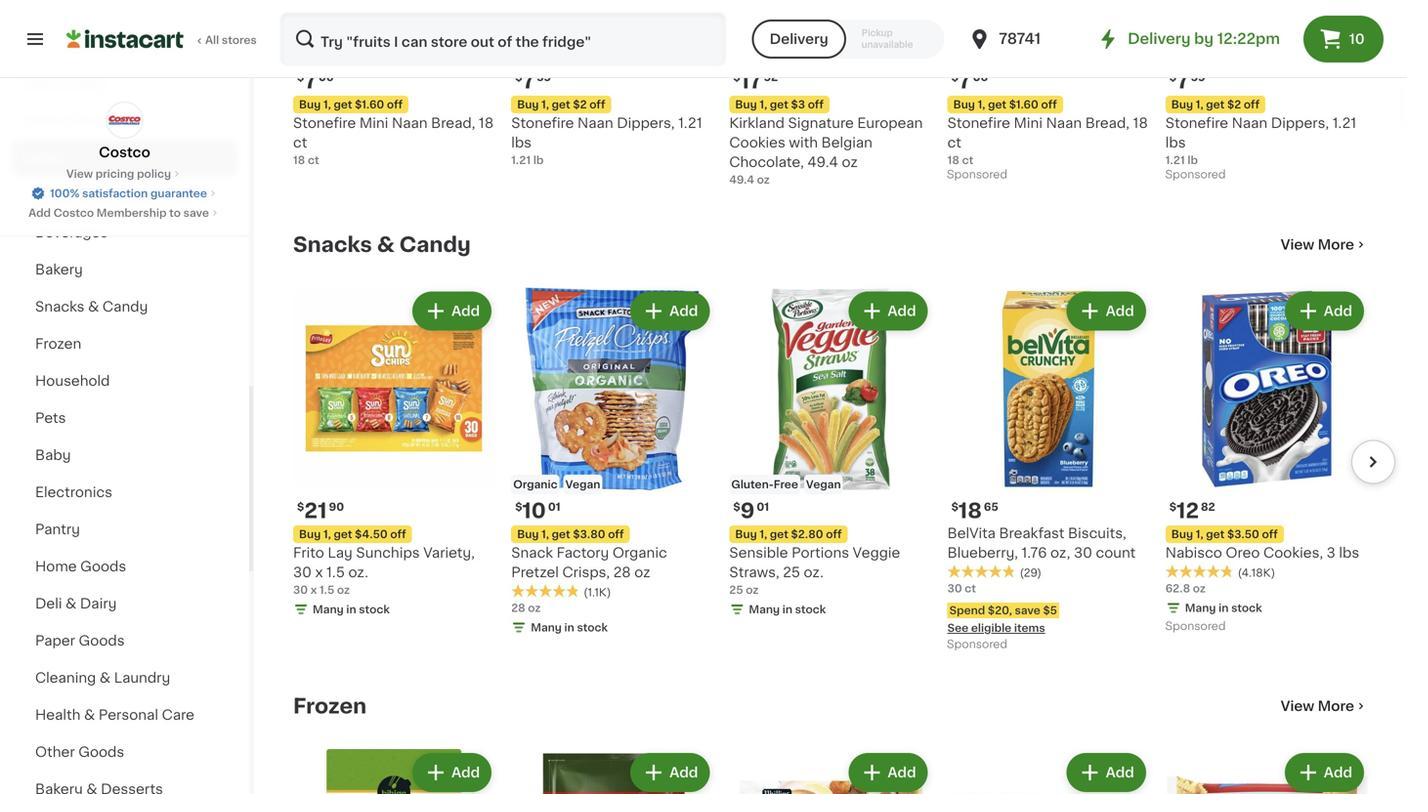 Task type: vqa. For each thing, say whether or not it's contained in the screenshot.


Task type: describe. For each thing, give the bounding box(es) containing it.
snack factory organic pretzel crisps, 28 oz
[[511, 546, 667, 579]]

sales
[[23, 151, 62, 165]]

2 lb from the left
[[1188, 155, 1198, 166]]

100% satisfaction guarantee button
[[30, 182, 219, 201]]

4 stonefire from the left
[[1166, 116, 1228, 130]]

cookies
[[729, 136, 785, 149]]

$3.50
[[1227, 529, 1259, 540]]

factory
[[557, 546, 609, 560]]

$3.80
[[573, 529, 605, 540]]

0 vertical spatial save
[[183, 208, 209, 218]]

& for 2nd deli & dairy link
[[65, 597, 77, 611]]

2 stonefire from the left
[[511, 116, 574, 130]]

1 $ 7 06 from the left
[[297, 71, 334, 91]]

oz inside "sensible portions veggie straws, 25 oz. 25 oz"
[[746, 585, 759, 595]]

0 vertical spatial x
[[315, 566, 323, 579]]

$4.50
[[355, 529, 388, 540]]

deli & dairy for 2nd deli & dairy link
[[35, 597, 117, 611]]

delivery for delivery
[[770, 32, 828, 46]]

01 for 10
[[548, 502, 560, 512]]

2 naan from the left
[[578, 116, 613, 130]]

many down 28 oz
[[531, 622, 562, 633]]

baby link
[[12, 437, 237, 474]]

28 oz
[[511, 603, 541, 614]]

other goods
[[35, 746, 124, 759]]

pets
[[35, 411, 66, 425]]

goods up sales link
[[69, 114, 116, 128]]

0 horizontal spatial snacks & candy link
[[12, 288, 237, 325]]

lay
[[328, 546, 353, 560]]

gluten-
[[731, 479, 774, 490]]

health & personal care
[[35, 708, 194, 722]]

100% satisfaction guarantee
[[50, 188, 207, 199]]

household
[[35, 374, 110, 388]]

many in stock down 62.8 oz
[[1185, 603, 1262, 614]]

0 horizontal spatial 28
[[511, 603, 525, 614]]

oz inside frito lay sunchips variety, 30 x 1.5 oz. 30 x 1.5 oz
[[337, 585, 350, 595]]

& for cleaning & laundry link
[[100, 671, 111, 685]]

oz inside snack factory organic pretzel crisps, 28 oz
[[634, 566, 650, 579]]

electronics link
[[12, 474, 237, 511]]

0 vertical spatial snacks & candy link
[[293, 233, 471, 257]]

0 vertical spatial 49.4
[[807, 155, 838, 169]]

product group containing 12
[[1166, 288, 1368, 637]]

1 lb from the left
[[533, 155, 544, 166]]

in down frito lay sunchips variety, 30 x 1.5 oz. 30 x 1.5 oz
[[346, 604, 356, 615]]

dairy for second deli & dairy link from the bottom
[[69, 77, 107, 91]]

oz,
[[1050, 546, 1070, 560]]

many in stock down "sensible portions veggie straws, 25 oz. 25 oz"
[[749, 604, 826, 615]]

9
[[740, 501, 755, 521]]

$2.80
[[791, 529, 823, 540]]

& for second deli & dairy link from the bottom
[[55, 77, 66, 91]]

0 vertical spatial 25
[[783, 566, 800, 579]]

cookies,
[[1263, 546, 1323, 560]]

veggie
[[853, 546, 900, 560]]

costco logo image
[[106, 102, 143, 139]]

biscuits,
[[1068, 527, 1126, 540]]

cleaning & laundry
[[35, 671, 170, 685]]

bakery link
[[12, 251, 237, 288]]

bakery
[[35, 263, 83, 277]]

all stores link
[[66, 12, 258, 66]]

$20,
[[988, 605, 1012, 616]]

(29)
[[1020, 568, 1042, 578]]

1 horizontal spatial frozen
[[293, 696, 367, 717]]

pantry
[[35, 523, 80, 536]]

more for frozen
[[1318, 700, 1354, 713]]

1 vertical spatial frozen link
[[293, 695, 367, 718]]

sponsored badge image for $ 12 82
[[1166, 621, 1225, 633]]

buy 1, get $3.50 off
[[1171, 529, 1278, 540]]

other
[[35, 746, 75, 759]]

21
[[304, 501, 327, 521]]

0 horizontal spatial organic
[[513, 479, 558, 490]]

signature
[[788, 116, 854, 130]]

oz. inside frito lay sunchips variety, 30 x 1.5 oz. 30 x 1.5 oz
[[348, 566, 368, 579]]

oz down pretzel
[[528, 603, 541, 614]]

1 vertical spatial x
[[310, 585, 317, 595]]

92
[[764, 72, 778, 82]]

sales link
[[12, 140, 237, 177]]

2 $2 from the left
[[1227, 99, 1241, 110]]

$5
[[1043, 605, 1057, 616]]

sponsored badge image for $ 7 59
[[1166, 169, 1225, 181]]

deli for 2nd deli & dairy link
[[35, 597, 62, 611]]

chocolate,
[[729, 155, 804, 169]]

buy 1, get $3.80 off
[[517, 529, 624, 540]]

personal
[[99, 708, 158, 722]]

household link
[[12, 363, 237, 400]]

sponsored badge image for $ 7 06
[[947, 169, 1006, 181]]

4 naan from the left
[[1232, 116, 1268, 130]]

oz. inside "sensible portions veggie straws, 25 oz. 25 oz"
[[804, 566, 824, 579]]

1 $1.60 from the left
[[355, 99, 384, 110]]

eligible
[[971, 623, 1012, 634]]

1 buy 1, get $2 off from the left
[[517, 99, 605, 110]]

2 $ 7 06 from the left
[[951, 71, 988, 91]]

0 vertical spatial home
[[23, 114, 66, 128]]

1 59 from the left
[[537, 72, 551, 82]]

view for frozen
[[1281, 700, 1314, 713]]

30 ct
[[947, 583, 976, 594]]

$ 9 01
[[733, 501, 769, 521]]

2 stonefire naan dippers, 1.21 lbs 1.21 lb from the left
[[1166, 116, 1356, 166]]

variety,
[[423, 546, 475, 560]]

blueberry,
[[947, 546, 1018, 560]]

health & personal care link
[[12, 697, 237, 734]]

frito lay sunchips variety, 30 x 1.5 oz. 30 x 1.5 oz
[[293, 546, 475, 595]]

2 vegan from the left
[[565, 479, 600, 490]]

belvita
[[947, 527, 996, 540]]

count
[[1096, 546, 1136, 560]]

sensible
[[729, 546, 788, 560]]

snack
[[511, 546, 553, 560]]

cleaning & laundry link
[[12, 660, 237, 697]]

$ inside $ 12 82
[[1169, 502, 1177, 512]]

dairy for 2nd deli & dairy link
[[80, 597, 117, 611]]

0 vertical spatial snacks
[[293, 235, 372, 255]]

view more for frozen
[[1281, 700, 1354, 713]]

oz right 62.8
[[1193, 583, 1206, 594]]

add costco membership to save link
[[28, 205, 221, 221]]

spend $20, save $5 see eligible items
[[947, 605, 1057, 634]]

2 7 from the left
[[522, 71, 535, 91]]

goods down health & personal care
[[78, 746, 124, 759]]

buy 1, get $3 off
[[735, 99, 824, 110]]

view more link for snacks & candy
[[1281, 235, 1368, 255]]

sensible portions veggie straws, 25 oz. 25 oz
[[729, 546, 900, 595]]

1 horizontal spatial lbs
[[1166, 136, 1186, 149]]

many down lay
[[313, 604, 344, 615]]

stock down frito lay sunchips variety, 30 x 1.5 oz. 30 x 1.5 oz
[[359, 604, 390, 615]]

3 naan from the left
[[1046, 116, 1082, 130]]

1 vertical spatial 1.5
[[319, 585, 334, 595]]

many in stock down frito lay sunchips variety, 30 x 1.5 oz. 30 x 1.5 oz
[[313, 604, 390, 615]]

2 buy 1, get $1.60 off from the left
[[953, 99, 1057, 110]]

ct inside group
[[965, 583, 976, 594]]

1 deli & dairy link from the top
[[12, 65, 237, 103]]

delivery for delivery by 12:22pm
[[1128, 32, 1191, 46]]

1.76
[[1022, 546, 1047, 560]]

0 horizontal spatial lbs
[[511, 136, 532, 149]]

78741 button
[[968, 12, 1085, 66]]

pretzel
[[511, 566, 559, 579]]

meat & seafood
[[35, 189, 146, 202]]

kirkland
[[729, 116, 785, 130]]

with
[[789, 136, 818, 149]]

other goods link
[[12, 734, 237, 771]]

1 vertical spatial snacks & candy
[[35, 300, 148, 314]]

$ 12 82
[[1169, 501, 1215, 521]]

1 bread, from the left
[[431, 116, 475, 130]]

2 bread, from the left
[[1085, 116, 1130, 130]]

goods down the pantry link
[[80, 560, 126, 574]]

0 vertical spatial costco
[[99, 146, 150, 159]]

in down crisps,
[[564, 622, 574, 633]]

baby
[[35, 448, 71, 462]]

2 stonefire mini naan bread, 18 ct 18 ct from the left
[[947, 116, 1148, 166]]

62.8
[[1166, 583, 1190, 594]]

european
[[857, 116, 923, 130]]

(1.1k)
[[584, 587, 611, 598]]

1 vertical spatial home
[[35, 560, 77, 574]]

62.8 oz
[[1166, 583, 1206, 594]]

deli for second deli & dairy link from the bottom
[[23, 77, 51, 91]]

1 stonefire from the left
[[293, 116, 356, 130]]

product group containing 9
[[729, 288, 932, 621]]

view for snacks & candy
[[1281, 238, 1314, 252]]

0 vertical spatial candy
[[399, 235, 471, 255]]

gluten-free vegan
[[731, 479, 841, 490]]

many down 62.8 oz
[[1185, 603, 1216, 614]]

82
[[1201, 502, 1215, 512]]

30 inside the belvita breakfast biscuits, blueberry, 1.76 oz, 30 count
[[1074, 546, 1092, 560]]

frito
[[293, 546, 324, 560]]

deli & dairy for second deli & dairy link from the bottom
[[23, 77, 107, 91]]

all
[[205, 35, 219, 45]]

2 dippers, from the left
[[1271, 116, 1329, 130]]

stock down "sensible portions veggie straws, 25 oz. 25 oz"
[[795, 604, 826, 615]]

view pricing policy link
[[66, 166, 183, 182]]

membership
[[97, 208, 167, 218]]

item carousel region containing 21
[[266, 280, 1395, 663]]

3 7 from the left
[[958, 71, 971, 91]]



Task type: locate. For each thing, give the bounding box(es) containing it.
59
[[537, 72, 551, 82], [1191, 72, 1205, 82]]

0 vertical spatial view
[[66, 169, 93, 179]]

to
[[169, 208, 181, 218]]

1 vertical spatial item carousel region
[[266, 280, 1395, 663]]

policy
[[137, 169, 171, 179]]

1.5
[[326, 566, 345, 579], [319, 585, 334, 595]]

bread,
[[431, 116, 475, 130], [1085, 116, 1130, 130]]

0 vertical spatial view more
[[1281, 238, 1354, 252]]

stores
[[222, 35, 257, 45]]

costco inside the add costco membership to save link
[[53, 208, 94, 218]]

1 horizontal spatial vegan
[[806, 479, 841, 490]]

laundry
[[114, 671, 170, 685]]

0 vertical spatial dairy
[[69, 77, 107, 91]]

0 horizontal spatial dippers,
[[617, 116, 675, 130]]

1 horizontal spatial stonefire mini naan bread, 18 ct 18 ct
[[947, 116, 1148, 166]]

1 horizontal spatial buy 1, get $1.60 off
[[953, 99, 1057, 110]]

oz. down portions
[[804, 566, 824, 579]]

25 down portions
[[783, 566, 800, 579]]

0 vertical spatial 1.5
[[326, 566, 345, 579]]

0 horizontal spatial 10
[[522, 501, 546, 521]]

nabisco oreo cookies, 3 lbs
[[1166, 546, 1359, 560]]

(4.18k)
[[1238, 568, 1275, 578]]

0 vertical spatial deli
[[23, 77, 51, 91]]

electronics
[[35, 486, 112, 499]]

home goods down pantry
[[35, 560, 126, 574]]

$ inside $ 17 92
[[733, 72, 740, 82]]

1 oz. from the left
[[348, 566, 368, 579]]

0 vertical spatial home goods link
[[12, 103, 237, 140]]

7
[[304, 71, 317, 91], [522, 71, 535, 91], [958, 71, 971, 91], [1177, 71, 1189, 91]]

10 button
[[1303, 16, 1384, 63]]

12
[[1177, 501, 1199, 521]]

0 vertical spatial item carousel region
[[293, 0, 1395, 202]]

1 vertical spatial 28
[[511, 603, 525, 614]]

frozen link
[[12, 325, 237, 363], [293, 695, 367, 718]]

$ inside $ 9 01
[[733, 502, 740, 512]]

1 horizontal spatial frozen link
[[293, 695, 367, 718]]

1 horizontal spatial organic
[[613, 546, 667, 560]]

1 7 from the left
[[304, 71, 317, 91]]

many
[[1185, 603, 1216, 614], [313, 604, 344, 615], [749, 604, 780, 615], [531, 622, 562, 633]]

view
[[66, 169, 93, 179], [1281, 238, 1314, 252], [1281, 700, 1314, 713]]

1 vertical spatial 10
[[522, 501, 546, 521]]

1 horizontal spatial delivery
[[1128, 32, 1191, 46]]

deli & dairy link up paper goods
[[12, 585, 237, 622]]

home goods link up view pricing policy "link"
[[12, 103, 237, 140]]

sunchips
[[356, 546, 420, 560]]

buy 1, get $4.50 off
[[299, 529, 406, 540]]

1 vertical spatial dairy
[[80, 597, 117, 611]]

0 horizontal spatial costco
[[53, 208, 94, 218]]

2 $ 7 59 from the left
[[1169, 71, 1205, 91]]

paper goods link
[[12, 622, 237, 660]]

in down "sensible portions veggie straws, 25 oz. 25 oz"
[[782, 604, 792, 615]]

organic inside snack factory organic pretzel crisps, 28 oz
[[613, 546, 667, 560]]

oreo
[[1226, 546, 1260, 560]]

0 horizontal spatial 49.4
[[729, 174, 754, 185]]

buy 1, get $2 off
[[517, 99, 605, 110], [1171, 99, 1260, 110]]

deli up sales
[[23, 77, 51, 91]]

1 horizontal spatial snacks & candy link
[[293, 233, 471, 257]]

1 buy 1, get $1.60 off from the left
[[299, 99, 403, 110]]

49.4 down with
[[807, 155, 838, 169]]

1 vertical spatial 25
[[729, 585, 743, 595]]

stonefire mini naan bread, 18 ct 18 ct
[[293, 116, 494, 166], [947, 116, 1148, 166]]

0 horizontal spatial 01
[[548, 502, 560, 512]]

product group
[[947, 0, 1150, 186], [1166, 0, 1368, 186], [293, 288, 496, 621], [511, 288, 714, 639], [729, 288, 932, 621], [947, 288, 1150, 656], [1166, 288, 1368, 637], [293, 749, 496, 794], [511, 749, 714, 794], [729, 749, 932, 794], [947, 749, 1150, 794], [1166, 749, 1368, 794]]

1 vertical spatial view more
[[1281, 700, 1354, 713]]

oz down lay
[[337, 585, 350, 595]]

& for meat & seafood link
[[74, 189, 85, 202]]

mini
[[359, 116, 388, 130], [1014, 116, 1043, 130]]

01 for 9
[[757, 502, 769, 512]]

0 horizontal spatial candy
[[103, 300, 148, 314]]

1.21
[[678, 116, 702, 130], [1333, 116, 1356, 130], [511, 155, 531, 166], [1166, 155, 1185, 166]]

view more for snacks & candy
[[1281, 238, 1354, 252]]

0 horizontal spatial 06
[[319, 72, 334, 82]]

& for snacks & candy link to the left
[[88, 300, 99, 314]]

many down straws,
[[749, 604, 780, 615]]

lb
[[533, 155, 544, 166], [1188, 155, 1198, 166]]

candy
[[399, 235, 471, 255], [103, 300, 148, 314]]

naan
[[392, 116, 428, 130], [578, 116, 613, 130], [1046, 116, 1082, 130], [1232, 116, 1268, 130]]

sponsored badge image
[[947, 169, 1006, 181], [1166, 169, 1225, 181], [1166, 621, 1225, 633], [947, 639, 1006, 651]]

0 horizontal spatial delivery
[[770, 32, 828, 46]]

0 vertical spatial home goods
[[23, 114, 116, 128]]

1 mini from the left
[[359, 116, 388, 130]]

01 inside $ 10 01
[[548, 502, 560, 512]]

save right the to
[[183, 208, 209, 218]]

goods inside 'link'
[[79, 634, 125, 648]]

goods up cleaning & laundry
[[79, 634, 125, 648]]

1 horizontal spatial $ 7 59
[[1169, 71, 1205, 91]]

organic right factory
[[613, 546, 667, 560]]

1 stonefire naan dippers, 1.21 lbs 1.21 lb from the left
[[511, 116, 702, 166]]

1 vertical spatial deli
[[35, 597, 62, 611]]

paper goods
[[35, 634, 125, 648]]

organic up $ 10 01
[[513, 479, 558, 490]]

25 down straws,
[[729, 585, 743, 595]]

17
[[740, 71, 762, 91]]

2 deli & dairy link from the top
[[12, 585, 237, 622]]

0 vertical spatial 10
[[1349, 32, 1365, 46]]

1 vertical spatial frozen
[[293, 696, 367, 717]]

vegan up $3.80
[[565, 479, 600, 490]]

0 vertical spatial more
[[1318, 238, 1354, 252]]

$ 7 06
[[297, 71, 334, 91], [951, 71, 988, 91]]

2 mini from the left
[[1014, 116, 1043, 130]]

0 vertical spatial frozen link
[[12, 325, 237, 363]]

2 $1.60 from the left
[[1009, 99, 1039, 110]]

dairy up paper goods
[[80, 597, 117, 611]]

49.4
[[807, 155, 838, 169], [729, 174, 754, 185]]

home goods link up 'paper goods' 'link'
[[12, 548, 237, 585]]

delivery inside 'button'
[[770, 32, 828, 46]]

many in stock down "(1.1k)"
[[531, 622, 608, 633]]

3
[[1327, 546, 1336, 560]]

1 horizontal spatial buy 1, get $2 off
[[1171, 99, 1260, 110]]

pets link
[[12, 400, 237, 437]]

1 vertical spatial 49.4
[[729, 174, 754, 185]]

delivery by 12:22pm
[[1128, 32, 1280, 46]]

service type group
[[752, 20, 944, 59]]

buy 1, get $1.60 off
[[299, 99, 403, 110], [953, 99, 1057, 110]]

0 horizontal spatial 59
[[537, 72, 551, 82]]

1 horizontal spatial 49.4
[[807, 155, 838, 169]]

1 horizontal spatial bread,
[[1085, 116, 1130, 130]]

product group containing 18
[[947, 288, 1150, 656]]

2 home goods link from the top
[[12, 548, 237, 585]]

1 horizontal spatial 10
[[1349, 32, 1365, 46]]

home down pantry
[[35, 560, 77, 574]]

2 oz. from the left
[[804, 566, 824, 579]]

snacks & candy
[[293, 235, 471, 255], [35, 300, 148, 314]]

28 inside snack factory organic pretzel crisps, 28 oz
[[613, 566, 631, 579]]

0 horizontal spatial bread,
[[431, 116, 475, 130]]

view more link for frozen
[[1281, 697, 1368, 716]]

1 horizontal spatial oz.
[[804, 566, 824, 579]]

$ inside $ 18 65
[[951, 502, 958, 512]]

home up sales
[[23, 114, 66, 128]]

01 right "9"
[[757, 502, 769, 512]]

0 horizontal spatial $ 7 06
[[297, 71, 334, 91]]

01 down 'organic vegan'
[[548, 502, 560, 512]]

deli & dairy up costco logo
[[23, 77, 107, 91]]

delivery button
[[752, 20, 846, 59]]

1 horizontal spatial 25
[[783, 566, 800, 579]]

Search field
[[281, 14, 725, 64]]

costco link
[[99, 102, 150, 162]]

delivery up 92
[[770, 32, 828, 46]]

0 horizontal spatial vegan
[[565, 479, 600, 490]]

$ 10 01
[[515, 501, 560, 521]]

product group containing 21
[[293, 288, 496, 621]]

18 inside product group
[[958, 501, 982, 521]]

item carousel region
[[293, 0, 1395, 202], [266, 280, 1395, 663]]

0 vertical spatial snacks & candy
[[293, 235, 471, 255]]

belgian
[[821, 136, 873, 149]]

1 horizontal spatial 06
[[973, 72, 988, 82]]

add costco membership to save
[[28, 208, 209, 218]]

costco up view pricing policy "link"
[[99, 146, 150, 159]]

stock down "(1.1k)"
[[577, 622, 608, 633]]

save up items
[[1015, 605, 1040, 616]]

add button
[[414, 294, 490, 329], [632, 294, 708, 329], [850, 294, 926, 329], [1069, 294, 1144, 329], [1287, 294, 1362, 329], [414, 755, 490, 790], [632, 755, 708, 790], [850, 755, 926, 790], [1069, 755, 1144, 790], [1287, 755, 1362, 790]]

49.4 down chocolate, at the top of page
[[729, 174, 754, 185]]

by
[[1194, 32, 1214, 46]]

oz down 'belgian' at top
[[842, 155, 858, 169]]

1 more from the top
[[1318, 238, 1354, 252]]

2 view more link from the top
[[1281, 697, 1368, 716]]

belvita breakfast biscuits, blueberry, 1.76 oz, 30 count
[[947, 527, 1136, 560]]

&
[[55, 77, 66, 91], [74, 189, 85, 202], [377, 235, 395, 255], [88, 300, 99, 314], [65, 597, 77, 611], [100, 671, 111, 685], [84, 708, 95, 722]]

guarantee
[[150, 188, 207, 199]]

vegan right free
[[806, 479, 841, 490]]

1 vertical spatial view
[[1281, 238, 1314, 252]]

deli & dairy link down instacart logo
[[12, 65, 237, 103]]

1 horizontal spatial stonefire naan dippers, 1.21 lbs 1.21 lb
[[1166, 116, 1356, 166]]

0 horizontal spatial oz.
[[348, 566, 368, 579]]

2 view more from the top
[[1281, 700, 1354, 713]]

instacart logo image
[[66, 27, 184, 51]]

2 horizontal spatial lbs
[[1339, 546, 1359, 560]]

$ 7 59 down the delivery by 12:22pm link
[[1169, 71, 1205, 91]]

delivery by 12:22pm link
[[1096, 27, 1280, 51]]

0 vertical spatial view more link
[[1281, 235, 1368, 255]]

oz right crisps,
[[634, 566, 650, 579]]

& for health & personal care "link"
[[84, 708, 95, 722]]

meat & seafood link
[[12, 177, 237, 214]]

1 view more link from the top
[[1281, 235, 1368, 255]]

0 horizontal spatial frozen link
[[12, 325, 237, 363]]

100%
[[50, 188, 80, 199]]

59 down 'search' field
[[537, 72, 551, 82]]

item carousel region containing 7
[[293, 0, 1395, 202]]

dippers,
[[617, 116, 675, 130], [1271, 116, 1329, 130]]

items
[[1014, 623, 1045, 634]]

1 stonefire mini naan bread, 18 ct 18 ct from the left
[[293, 116, 494, 166]]

$3
[[791, 99, 805, 110]]

home goods up sales
[[23, 114, 116, 128]]

1 horizontal spatial dippers,
[[1271, 116, 1329, 130]]

$ inside $ 21 90
[[297, 502, 304, 512]]

0 horizontal spatial stonefire naan dippers, 1.21 lbs 1.21 lb
[[511, 116, 702, 166]]

0 vertical spatial deli & dairy
[[23, 77, 107, 91]]

product group containing 10
[[511, 288, 714, 639]]

12:22pm
[[1217, 32, 1280, 46]]

0 horizontal spatial stonefire mini naan bread, 18 ct 18 ct
[[293, 116, 494, 166]]

1 naan from the left
[[392, 116, 428, 130]]

oz down straws,
[[746, 585, 759, 595]]

1 vertical spatial view more link
[[1281, 697, 1368, 716]]

organic vegan
[[513, 479, 600, 490]]

$ 17 92
[[733, 71, 778, 91]]

1 01 from the left
[[757, 502, 769, 512]]

1 dippers, from the left
[[617, 116, 675, 130]]

cleaning
[[35, 671, 96, 685]]

1 vertical spatial snacks
[[35, 300, 85, 314]]

2 01 from the left
[[548, 502, 560, 512]]

0 horizontal spatial save
[[183, 208, 209, 218]]

10 inside 'button'
[[1349, 32, 1365, 46]]

1 vertical spatial deli & dairy link
[[12, 585, 237, 622]]

stock down (4.18k)
[[1231, 603, 1262, 614]]

1 06 from the left
[[319, 72, 334, 82]]

costco
[[99, 146, 150, 159], [53, 208, 94, 218]]

1 vertical spatial organic
[[613, 546, 667, 560]]

costco up beverages
[[53, 208, 94, 218]]

1 $2 from the left
[[573, 99, 587, 110]]

buy 1, get $2 off down by
[[1171, 99, 1260, 110]]

2 buy 1, get $2 off from the left
[[1171, 99, 1260, 110]]

0 vertical spatial 28
[[613, 566, 631, 579]]

0 horizontal spatial snacks & candy
[[35, 300, 148, 314]]

view inside "link"
[[66, 169, 93, 179]]

1 vertical spatial snacks & candy link
[[12, 288, 237, 325]]

view more link
[[1281, 235, 1368, 255], [1281, 697, 1368, 716]]

buy 1, get $2 off down 'search' field
[[517, 99, 605, 110]]

deli up "paper"
[[35, 597, 62, 611]]

ct
[[293, 136, 307, 149], [947, 136, 961, 149], [308, 155, 319, 166], [962, 155, 973, 166], [965, 583, 976, 594]]

1 horizontal spatial $1.60
[[1009, 99, 1039, 110]]

delivery left by
[[1128, 32, 1191, 46]]

0 horizontal spatial buy 1, get $1.60 off
[[299, 99, 403, 110]]

more for snacks & candy
[[1318, 238, 1354, 252]]

save inside spend $20, save $5 see eligible items
[[1015, 605, 1040, 616]]

many in stock
[[1185, 603, 1262, 614], [313, 604, 390, 615], [749, 604, 826, 615], [531, 622, 608, 633]]

90
[[329, 502, 344, 512]]

1 vegan from the left
[[806, 479, 841, 490]]

4 7 from the left
[[1177, 71, 1189, 91]]

deli & dairy up paper goods
[[35, 597, 117, 611]]

add
[[28, 208, 51, 218], [451, 305, 480, 318], [669, 305, 698, 318], [888, 305, 916, 318], [1106, 305, 1134, 318], [1324, 305, 1352, 318], [451, 766, 480, 780], [669, 766, 698, 780], [888, 766, 916, 780], [1106, 766, 1134, 780], [1324, 766, 1352, 780]]

None search field
[[279, 12, 727, 66]]

1 horizontal spatial snacks & candy
[[293, 235, 471, 255]]

1 vertical spatial candy
[[103, 300, 148, 314]]

10 inside product group
[[522, 501, 546, 521]]

1 vertical spatial costco
[[53, 208, 94, 218]]

1 vertical spatial save
[[1015, 605, 1040, 616]]

oz. down lay
[[348, 566, 368, 579]]

deli
[[23, 77, 51, 91], [35, 597, 62, 611]]

1 home goods link from the top
[[12, 103, 237, 140]]

& inside "link"
[[84, 708, 95, 722]]

2 more from the top
[[1318, 700, 1354, 713]]

0 horizontal spatial buy 1, get $2 off
[[517, 99, 605, 110]]

★★★★★
[[947, 565, 1016, 579], [947, 565, 1016, 579], [1166, 565, 1234, 579], [1166, 565, 1234, 579], [511, 584, 580, 598], [511, 584, 580, 598]]

1 horizontal spatial 01
[[757, 502, 769, 512]]

lbs
[[511, 136, 532, 149], [1166, 136, 1186, 149], [1339, 546, 1359, 560]]

save
[[183, 208, 209, 218], [1015, 605, 1040, 616]]

1 $ 7 59 from the left
[[515, 71, 551, 91]]

$
[[297, 72, 304, 82], [733, 72, 740, 82], [515, 72, 522, 82], [951, 72, 958, 82], [1169, 72, 1177, 82], [297, 502, 304, 512], [733, 502, 740, 512], [515, 502, 522, 512], [951, 502, 958, 512], [1169, 502, 1177, 512]]

30
[[1074, 546, 1092, 560], [293, 566, 312, 579], [947, 583, 962, 594], [293, 585, 308, 595]]

1 horizontal spatial costco
[[99, 146, 150, 159]]

3 stonefire from the left
[[947, 116, 1010, 130]]

0 horizontal spatial 25
[[729, 585, 743, 595]]

1 vertical spatial home goods
[[35, 560, 126, 574]]

2 vertical spatial view
[[1281, 700, 1314, 713]]

28 down pretzel
[[511, 603, 525, 614]]

in down 'oreo' at the right of page
[[1219, 603, 1229, 614]]

1 vertical spatial home goods link
[[12, 548, 237, 585]]

1 horizontal spatial 59
[[1191, 72, 1205, 82]]

$ 7 59 down 'search' field
[[515, 71, 551, 91]]

oz down chocolate, at the top of page
[[757, 174, 770, 185]]

28 right crisps,
[[613, 566, 631, 579]]

portions
[[792, 546, 849, 560]]

78741
[[999, 32, 1041, 46]]

0 horizontal spatial $ 7 59
[[515, 71, 551, 91]]

beverages link
[[12, 214, 237, 251]]

$ 21 90
[[297, 501, 344, 521]]

0 horizontal spatial frozen
[[35, 337, 81, 351]]

01 inside $ 9 01
[[757, 502, 769, 512]]

0 horizontal spatial mini
[[359, 116, 388, 130]]

pricing
[[95, 169, 134, 179]]

stonefire naan dippers, 1.21 lbs 1.21 lb
[[511, 116, 702, 166], [1166, 116, 1356, 166]]

1 horizontal spatial snacks
[[293, 235, 372, 255]]

06
[[319, 72, 334, 82], [973, 72, 988, 82]]

0 vertical spatial organic
[[513, 479, 558, 490]]

59 down delivery by 12:22pm
[[1191, 72, 1205, 82]]

dairy up costco logo
[[69, 77, 107, 91]]

2 06 from the left
[[973, 72, 988, 82]]

$ inside $ 10 01
[[515, 502, 522, 512]]

2 59 from the left
[[1191, 72, 1205, 82]]

1 view more from the top
[[1281, 238, 1354, 252]]

$ 7 59
[[515, 71, 551, 91], [1169, 71, 1205, 91]]



